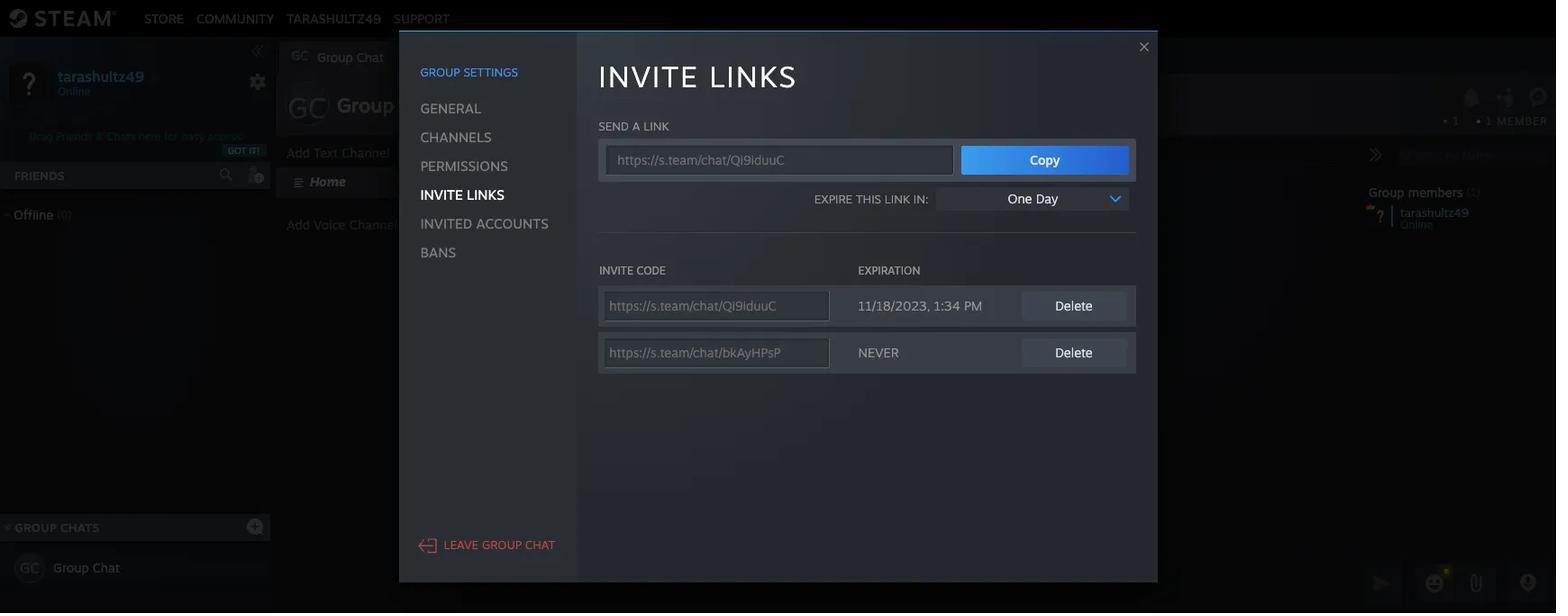 Task type: locate. For each thing, give the bounding box(es) containing it.
add for add text channel
[[287, 145, 310, 160]]

store link
[[138, 10, 190, 26]]

online
[[1401, 218, 1433, 232]]

add left 'text'
[[287, 145, 310, 160]]

1 vertical spatial add
[[287, 217, 310, 233]]

1 vertical spatial invite links
[[420, 187, 505, 204]]

friends left &
[[56, 130, 93, 143]]

collapse chats list image
[[0, 524, 21, 532]]

0 vertical spatial links
[[710, 59, 797, 95]]

gc up 'text'
[[288, 90, 327, 126]]

0 vertical spatial channel
[[342, 145, 390, 160]]

delete button
[[1022, 292, 1127, 321], [1022, 339, 1127, 368]]

0 horizontal spatial 1
[[1453, 114, 1459, 128]]

1 member
[[1486, 114, 1549, 128]]

1 horizontal spatial links
[[710, 59, 797, 95]]

friends
[[56, 130, 93, 143], [14, 169, 65, 183]]

1 vertical spatial link
[[885, 192, 910, 206]]

0 horizontal spatial link
[[644, 119, 669, 133]]

tarashultz49 up &
[[58, 67, 144, 85]]

support link
[[387, 10, 456, 26]]

add text channel
[[287, 145, 390, 160]]

1
[[1453, 114, 1459, 128], [1486, 114, 1493, 128]]

tarashultz49 down members at the top of the page
[[1401, 206, 1469, 220]]

code
[[637, 264, 666, 277]]

gc down tarashultz49 link
[[292, 48, 309, 63]]

chat down group chats
[[93, 561, 120, 576]]

invite up invited
[[420, 187, 463, 204]]

1 add from the top
[[287, 145, 310, 160]]

0 vertical spatial delete button
[[1022, 292, 1127, 321]]

a
[[632, 119, 640, 133]]

invite links down permissions
[[420, 187, 505, 204]]

leave
[[444, 538, 479, 553]]

link
[[644, 119, 669, 133], [885, 192, 910, 206]]

1 horizontal spatial link
[[885, 192, 910, 206]]

expire
[[815, 192, 853, 206]]

expire this link in:
[[815, 192, 929, 206]]

tarashultz49 up gc group chat
[[287, 10, 381, 26]]

0 horizontal spatial group chat
[[53, 561, 120, 576]]

2 horizontal spatial tarashultz49
[[1401, 206, 1469, 220]]

1 left member
[[1486, 114, 1493, 128]]

easy
[[181, 130, 205, 143]]

delete
[[1056, 298, 1093, 314], [1056, 345, 1093, 361]]

gc
[[292, 48, 309, 63], [288, 90, 327, 126], [20, 560, 40, 578]]

links up invited accounts
[[467, 187, 505, 204]]

members
[[1409, 185, 1463, 200]]

invite left 'code' on the left of page
[[600, 264, 634, 277]]

invite links up a
[[599, 59, 797, 95]]

invite a friend to this group chat image
[[1494, 86, 1517, 109]]

general
[[420, 100, 481, 117]]

day
[[1036, 191, 1059, 206]]

11/18/2023,
[[859, 298, 931, 314]]

links up 17,
[[710, 59, 797, 95]]

send
[[599, 119, 629, 133]]

0 vertical spatial invite links
[[599, 59, 797, 95]]

group chats
[[15, 521, 99, 535]]

2 delete from the top
[[1056, 345, 1093, 361]]

group chat up the unpin channel list icon
[[337, 93, 444, 117]]

1 delete button from the top
[[1022, 292, 1127, 321]]

1 horizontal spatial chats
[[107, 130, 135, 143]]

delete button for never
[[1022, 339, 1127, 368]]

1 vertical spatial links
[[467, 187, 505, 204]]

2 add from the top
[[287, 217, 310, 233]]

None text field
[[604, 291, 830, 322], [604, 338, 830, 369], [604, 291, 830, 322], [604, 338, 830, 369]]

invite
[[599, 59, 699, 95], [420, 187, 463, 204], [600, 264, 634, 277]]

2 1 from the left
[[1486, 114, 1493, 128]]

drag
[[29, 130, 53, 143]]

channel right 'text'
[[342, 145, 390, 160]]

store
[[144, 10, 184, 26]]

group chat
[[337, 93, 444, 117], [53, 561, 120, 576]]

1 horizontal spatial 1
[[1486, 114, 1493, 128]]

chats right collapse chats list icon
[[60, 521, 99, 535]]

0 vertical spatial gc
[[292, 48, 309, 63]]

0 vertical spatial group chat
[[337, 93, 444, 117]]

november
[[703, 159, 747, 170]]

voice
[[314, 217, 346, 233]]

0 vertical spatial invite
[[599, 59, 699, 95]]

delete button for 11/18/2023, 1:34 pm
[[1022, 292, 1127, 321]]

2 vertical spatial gc
[[20, 560, 40, 578]]

manage notification settings image
[[1460, 87, 1483, 108]]

gc inside gc group chat
[[292, 48, 309, 63]]

chat right leave
[[525, 538, 555, 553]]

chat up channels
[[400, 93, 444, 117]]

group inside gc group chat
[[317, 50, 353, 65]]

0 vertical spatial chats
[[107, 130, 135, 143]]

gc down collapse chats list icon
[[20, 560, 40, 578]]

tarashultz49
[[287, 10, 381, 26], [58, 67, 144, 85], [1401, 206, 1469, 220]]

1 vertical spatial delete button
[[1022, 339, 1127, 368]]

None text field
[[606, 145, 954, 176], [461, 562, 1358, 607], [606, 145, 954, 176], [461, 562, 1358, 607]]

1 1 from the left
[[1453, 114, 1459, 128]]

2 delete button from the top
[[1022, 339, 1127, 368]]

invited accounts
[[420, 215, 549, 233]]

group chat down group chats
[[53, 561, 120, 576]]

0 vertical spatial add
[[287, 145, 310, 160]]

chat
[[357, 50, 384, 65], [400, 93, 444, 117], [525, 538, 555, 553], [93, 561, 120, 576]]

channel right voice
[[350, 217, 398, 233]]

manage group chat settings image
[[1529, 87, 1552, 110]]

one day
[[1008, 191, 1059, 206]]

channel for add text channel
[[342, 145, 390, 160]]

channel for add voice channel
[[350, 217, 398, 233]]

0 vertical spatial link
[[644, 119, 669, 133]]

0 vertical spatial delete
[[1056, 298, 1093, 314]]

for
[[164, 130, 178, 143]]

group
[[317, 50, 353, 65], [420, 65, 460, 79], [337, 93, 394, 117], [1369, 185, 1405, 200], [15, 521, 57, 535], [482, 538, 522, 553], [53, 561, 89, 576]]

chats right &
[[107, 130, 135, 143]]

1 vertical spatial chats
[[60, 521, 99, 535]]

chat down tarashultz49 link
[[357, 50, 384, 65]]

1 vertical spatial channel
[[350, 217, 398, 233]]

copy
[[1030, 152, 1060, 168]]

member
[[1497, 114, 1549, 128]]

add
[[287, 145, 310, 160], [287, 217, 310, 233]]

home
[[310, 174, 346, 189]]

1 vertical spatial group chat
[[53, 561, 120, 576]]

1:34
[[934, 298, 961, 314]]

0 vertical spatial tarashultz49
[[287, 10, 381, 26]]

0 horizontal spatial invite links
[[420, 187, 505, 204]]

0 horizontal spatial tarashultz49
[[58, 67, 144, 85]]

here
[[138, 130, 161, 143]]

channel
[[342, 145, 390, 160], [350, 217, 398, 233]]

0 horizontal spatial links
[[467, 187, 505, 204]]

1 delete from the top
[[1056, 298, 1093, 314]]

invite links
[[599, 59, 797, 95], [420, 187, 505, 204]]

invite up a
[[599, 59, 699, 95]]

chats
[[107, 130, 135, 143], [60, 521, 99, 535]]

send special image
[[1466, 573, 1487, 595]]

1 vertical spatial friends
[[14, 169, 65, 183]]

one
[[1008, 191, 1033, 206]]

0 vertical spatial friends
[[56, 130, 93, 143]]

friends down drag
[[14, 169, 65, 183]]

group settings
[[420, 65, 518, 79]]

chat inside gc group chat
[[357, 50, 384, 65]]

link left in:
[[885, 192, 910, 206]]

1 up filter by name text box
[[1453, 114, 1459, 128]]

links
[[710, 59, 797, 95], [467, 187, 505, 204]]

add left voice
[[287, 217, 310, 233]]

this
[[856, 192, 882, 206]]

collapse member list image
[[1369, 148, 1384, 162]]

add a friend image
[[245, 165, 265, 185]]

1 vertical spatial delete
[[1056, 345, 1093, 361]]

link right a
[[644, 119, 669, 133]]



Task type: vqa. For each thing, say whether or not it's contained in the screenshot.
me
no



Task type: describe. For each thing, give the bounding box(es) containing it.
link for this
[[885, 192, 910, 206]]

&
[[96, 130, 104, 143]]

support
[[394, 10, 450, 26]]

bans
[[420, 244, 456, 261]]

2 vertical spatial invite
[[600, 264, 634, 277]]

1 horizontal spatial tarashultz49
[[287, 10, 381, 26]]

create a group chat image
[[246, 518, 264, 536]]

pm
[[964, 298, 983, 314]]

2023
[[765, 159, 787, 170]]

1 horizontal spatial group chat
[[337, 93, 444, 117]]

manage friends list settings image
[[249, 73, 267, 91]]

2 vertical spatial tarashultz49
[[1401, 206, 1469, 220]]

add voice channel
[[287, 217, 398, 233]]

expiration
[[859, 264, 921, 277]]

leave group chat
[[444, 538, 555, 553]]

community link
[[190, 10, 281, 26]]

text
[[314, 145, 338, 160]]

1 vertical spatial tarashultz49
[[58, 67, 144, 85]]

delete for never
[[1056, 345, 1093, 361]]

settings
[[464, 65, 518, 79]]

group members
[[1369, 185, 1463, 200]]

1 for 1
[[1453, 114, 1459, 128]]

search my friends list image
[[218, 167, 234, 183]]

11/18/2023, 1:34 pm
[[859, 298, 983, 314]]

0 horizontal spatial chats
[[60, 521, 99, 535]]

permissions
[[420, 158, 508, 175]]

drag friends & chats here for easy access
[[29, 130, 241, 143]]

channels
[[420, 129, 492, 146]]

send a link
[[599, 119, 669, 133]]

1 vertical spatial gc
[[288, 90, 327, 126]]

Filter by Name text field
[[1394, 144, 1549, 168]]

copy button
[[962, 146, 1129, 175]]

offline
[[14, 207, 53, 223]]

1 for 1 member
[[1486, 114, 1493, 128]]

tarashultz49 link
[[281, 10, 387, 26]]

in:
[[914, 192, 929, 206]]

submit image
[[1371, 572, 1394, 595]]

invite code
[[600, 264, 666, 277]]

never
[[859, 345, 899, 361]]

invited
[[420, 215, 472, 233]]

17,
[[749, 159, 762, 170]]

add for add voice channel
[[287, 217, 310, 233]]

link for a
[[644, 119, 669, 133]]

1 vertical spatial invite
[[420, 187, 463, 204]]

friday, november 17, 2023
[[673, 159, 787, 170]]

delete for 11/18/2023, 1:34 pm
[[1056, 298, 1093, 314]]

1 horizontal spatial invite links
[[599, 59, 797, 95]]

tarashultz49 online
[[1401, 206, 1469, 232]]

accounts
[[476, 215, 549, 233]]

gc group chat
[[292, 48, 384, 65]]

access
[[208, 130, 241, 143]]

unpin channel list image
[[425, 141, 449, 164]]

friday,
[[673, 159, 700, 170]]

community
[[196, 10, 274, 26]]



